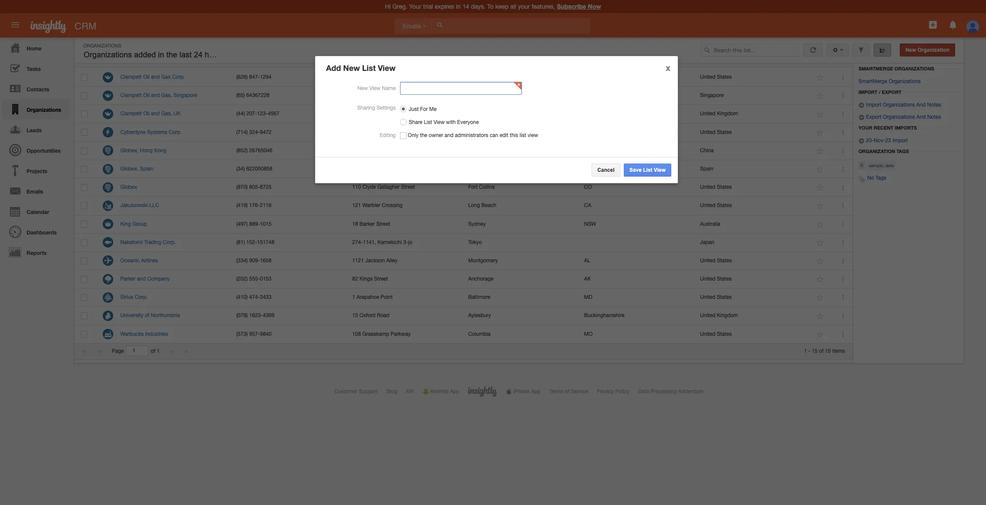 Task type: locate. For each thing, give the bounding box(es) containing it.
8725
[[260, 184, 272, 190]]

None text field
[[432, 18, 591, 34], [400, 82, 522, 95], [432, 18, 591, 34], [400, 82, 522, 95]]

0 horizontal spatial 15
[[352, 313, 358, 319]]

ak cell
[[578, 270, 694, 289]]

united states cell for mo
[[694, 326, 810, 344]]

globex, for globex, spain
[[120, 166, 139, 172]]

states for co
[[717, 184, 732, 190]]

0 vertical spatial export
[[882, 89, 902, 95]]

(852) 26765046
[[236, 148, 273, 154]]

2 gas, from the top
[[161, 111, 172, 117]]

15 left the oxford
[[352, 313, 358, 319]]

home link
[[2, 37, 70, 58]]

of right the university
[[145, 313, 149, 319]]

0 vertical spatial smartmerge
[[859, 66, 894, 71]]

australia cell
[[694, 215, 810, 234]]

row group
[[74, 68, 853, 344]]

row containing clampett oil and gas, singapore
[[74, 87, 853, 105]]

street right escalon
[[385, 74, 399, 80]]

and for uk
[[151, 111, 160, 117]]

(852) 26765046 cell
[[230, 142, 346, 160]]

1623-
[[249, 313, 263, 319]]

1 horizontal spatial 1
[[352, 295, 355, 301]]

10 row from the top
[[74, 215, 853, 234]]

0 vertical spatial the
[[166, 51, 177, 59]]

united for co
[[700, 184, 716, 190]]

organization up organizations
[[918, 47, 950, 53]]

new for new view name
[[357, 85, 368, 91]]

82 kings street cell
[[346, 270, 462, 289]]

1 billing from the left
[[352, 56, 367, 63]]

view right the save on the right of page
[[654, 167, 666, 173]]

1 horizontal spatial app
[[531, 389, 541, 395]]

1 smartmerge from the top
[[859, 66, 894, 71]]

1 horizontal spatial spain
[[700, 166, 714, 172]]

5 united from the top
[[700, 203, 716, 209]]

2 notes from the top
[[928, 114, 941, 120]]

states for ca
[[717, 203, 732, 209]]

united
[[700, 74, 716, 80], [700, 111, 716, 117], [700, 129, 716, 135], [700, 184, 716, 190], [700, 203, 716, 209], [700, 258, 716, 264], [700, 276, 716, 282], [700, 295, 716, 301], [700, 313, 716, 319], [700, 331, 716, 337]]

1 globex, from the top
[[120, 148, 139, 154]]

None checkbox
[[81, 92, 88, 99], [81, 147, 88, 154], [81, 184, 88, 191], [81, 239, 88, 246], [81, 258, 88, 265], [81, 294, 88, 301], [81, 313, 88, 320], [81, 331, 88, 338], [81, 92, 88, 99], [81, 147, 88, 154], [81, 184, 88, 191], [81, 239, 88, 246], [81, 258, 88, 265], [81, 294, 88, 301], [81, 313, 88, 320], [81, 331, 88, 338]]

import down /
[[866, 102, 882, 108]]

notes up export organizations and notes
[[928, 102, 941, 108]]

street for 1000 escalon street
[[385, 74, 399, 80]]

singapore up uk
[[174, 92, 197, 99]]

md cell
[[578, 289, 694, 307]]

20-nov-23 import link
[[859, 138, 908, 144]]

oil for clampett oil and gas corp.
[[143, 74, 150, 80]]

long beach cell
[[462, 197, 578, 215]]

909-
[[249, 258, 260, 264]]

singapore cell
[[694, 87, 810, 105]]

1 vertical spatial kingdom
[[717, 313, 738, 319]]

oil for clampett oil and gas, singapore
[[143, 92, 150, 99]]

united kingdom cell for 15 oxford road
[[694, 307, 810, 326]]

(078)
[[236, 313, 248, 319]]

save list view button
[[624, 164, 671, 177]]

9 united from the top
[[700, 313, 716, 319]]

collins
[[479, 184, 495, 190]]

2 united from the top
[[700, 111, 716, 117]]

oil down organization name
[[143, 74, 150, 80]]

new organization link
[[900, 44, 956, 57]]

smartmerge down recycle
[[859, 66, 894, 71]]

kingdom for road
[[717, 313, 738, 319]]

1 vertical spatial clampett
[[120, 92, 142, 99]]

(970)
[[236, 184, 248, 190]]

2 and from the top
[[917, 114, 926, 120]]

2 united kingdom from the top
[[700, 313, 738, 319]]

new organization
[[906, 47, 950, 53]]

row containing warbucks industries
[[74, 326, 853, 344]]

new up the 1000
[[343, 63, 360, 73]]

2 horizontal spatial list
[[643, 167, 652, 173]]

1 left arapahoe
[[352, 295, 355, 301]]

and up systems
[[151, 111, 160, 117]]

121
[[352, 203, 361, 209]]

view inside button
[[654, 167, 666, 173]]

united states for co
[[700, 184, 732, 190]]

globex, hong kong
[[120, 148, 167, 154]]

110 clyde gallagher street cell
[[346, 179, 462, 197]]

1 singapore from the left
[[174, 92, 197, 99]]

sharing settings
[[357, 105, 396, 111]]

billing left country
[[700, 56, 715, 63]]

1 and from the top
[[917, 102, 926, 108]]

2 globex, from the top
[[120, 166, 139, 172]]

3 united states cell from the top
[[694, 179, 810, 197]]

blog
[[387, 389, 397, 395]]

0 vertical spatial united kingdom cell
[[694, 105, 810, 123]]

0 horizontal spatial singapore
[[174, 92, 197, 99]]

1 for 1 arapahoe point
[[352, 295, 355, 301]]

parkway
[[391, 331, 411, 337]]

save
[[629, 167, 642, 173]]

2 app from the left
[[531, 389, 541, 395]]

None checkbox
[[81, 56, 88, 63], [81, 74, 88, 81], [81, 111, 88, 118], [81, 129, 88, 136], [81, 166, 88, 173], [81, 203, 88, 210], [81, 221, 88, 228], [81, 276, 88, 283], [81, 56, 88, 63], [81, 74, 88, 81], [81, 111, 88, 118], [81, 129, 88, 136], [81, 166, 88, 173], [81, 203, 88, 210], [81, 221, 88, 228], [81, 276, 88, 283]]

states for mo
[[717, 331, 732, 337]]

cyberdyne systems corp.
[[120, 129, 182, 135]]

street inside 82 kings street cell
[[374, 276, 388, 282]]

1 horizontal spatial organization
[[859, 149, 895, 154]]

5 united states from the top
[[700, 258, 732, 264]]

0 horizontal spatial name
[[153, 56, 168, 63]]

clampett oil and gas corp. link
[[120, 74, 190, 80]]

parker and company
[[120, 276, 170, 282]]

follow image
[[816, 110, 825, 119], [816, 129, 825, 137], [816, 147, 825, 155], [816, 221, 825, 229], [816, 257, 825, 266]]

list inside button
[[643, 167, 652, 173]]

1 notes from the top
[[928, 102, 941, 108]]

6 united from the top
[[700, 258, 716, 264]]

king group
[[120, 221, 147, 227]]

(714) 324-9472 cell
[[230, 123, 346, 142]]

singapore inside cell
[[700, 92, 724, 99]]

in
[[158, 51, 164, 59]]

0 vertical spatial globex,
[[120, 148, 139, 154]]

china
[[700, 148, 714, 154]]

1 vertical spatial and
[[917, 114, 926, 120]]

0 vertical spatial oil
[[143, 74, 150, 80]]

9 row from the top
[[74, 197, 853, 215]]

view up 1000 escalon street
[[378, 63, 396, 73]]

and for corp.
[[151, 74, 160, 80]]

refresh list image
[[809, 47, 818, 53]]

policy
[[616, 389, 630, 395]]

organization inside "link"
[[918, 47, 950, 53]]

united states cell for co
[[694, 179, 810, 197]]

united states for mo
[[700, 331, 732, 337]]

import for import / export
[[859, 89, 878, 95]]

7 united states from the top
[[700, 295, 732, 301]]

city right york
[[492, 129, 501, 135]]

and up imports at the right of the page
[[917, 114, 926, 120]]

row containing university of northumbria
[[74, 307, 853, 326]]

clampett for clampett oil and gas, uk
[[120, 111, 142, 117]]

import left /
[[859, 89, 878, 95]]

long
[[468, 203, 480, 209]]

4 row from the top
[[74, 105, 853, 123]]

list right the save on the right of page
[[643, 167, 652, 173]]

organizations for smartmerge organizations
[[889, 78, 921, 85]]

20-nov-23 import
[[865, 138, 908, 144]]

street inside 18 barker street cell
[[376, 221, 390, 227]]

globex,
[[120, 148, 139, 154], [120, 166, 139, 172]]

notes for import organizations and notes
[[928, 102, 941, 108]]

billing up add new list view
[[352, 56, 367, 63]]

(34)
[[236, 166, 245, 172]]

23 left "druid"
[[352, 111, 358, 117]]

1 vertical spatial import
[[866, 102, 882, 108]]

Search this list... text field
[[701, 44, 799, 57]]

kingdom
[[717, 111, 738, 117], [717, 313, 738, 319]]

alto
[[480, 74, 489, 80]]

1 united kingdom cell from the top
[[694, 105, 810, 123]]

15 row from the top
[[74, 307, 853, 326]]

co cell
[[578, 179, 694, 197]]

2 horizontal spatial 1
[[804, 348, 807, 355]]

the right in
[[166, 51, 177, 59]]

clampett up cyberdyne
[[120, 111, 142, 117]]

7 united from the top
[[700, 276, 716, 282]]

2 vertical spatial clampett
[[120, 111, 142, 117]]

3 states from the top
[[717, 184, 732, 190]]

and down clampett oil and gas corp. link
[[151, 92, 160, 99]]

1 states from the top
[[717, 74, 732, 80]]

0 vertical spatial name
[[153, 56, 168, 63]]

cell
[[578, 68, 694, 87], [346, 87, 462, 105], [578, 87, 694, 105], [462, 105, 578, 123], [578, 105, 694, 123], [578, 123, 694, 142], [346, 142, 462, 160], [462, 142, 578, 160], [578, 142, 694, 160], [346, 160, 462, 179], [462, 160, 578, 179], [578, 234, 694, 252]]

billing for billing country
[[700, 56, 715, 63]]

0 horizontal spatial export
[[866, 114, 882, 120]]

0 vertical spatial import
[[859, 89, 878, 95]]

3 oil from the top
[[143, 111, 150, 117]]

1 vertical spatial smartmerge
[[859, 78, 888, 85]]

2 vertical spatial oil
[[143, 111, 150, 117]]

new down the everyone
[[468, 129, 479, 135]]

(419) 176-2116 cell
[[230, 197, 346, 215]]

8 states from the top
[[717, 331, 732, 337]]

aylesbury
[[468, 313, 491, 319]]

united states
[[700, 74, 732, 80], [700, 129, 732, 135], [700, 184, 732, 190], [700, 203, 732, 209], [700, 258, 732, 264], [700, 276, 732, 282], [700, 295, 732, 301], [700, 331, 732, 337]]

2 vertical spatial import
[[893, 138, 908, 144]]

street inside '1000 escalon street' "cell"
[[385, 74, 399, 80]]

4 follow image from the top
[[816, 221, 825, 229]]

1 spain from the left
[[140, 166, 153, 172]]

cyberdyne systems corp. link
[[120, 129, 186, 135]]

3 billing from the left
[[584, 56, 599, 63]]

3 clampett from the top
[[120, 111, 142, 117]]

united states cell
[[694, 68, 810, 87], [694, 123, 810, 142], [694, 179, 810, 197], [694, 197, 810, 215], [694, 252, 810, 270], [694, 270, 810, 289], [694, 289, 810, 307], [694, 326, 810, 344]]

8 united from the top
[[700, 295, 716, 301]]

1 vertical spatial list
[[424, 119, 432, 125]]

3 follow image from the top
[[816, 147, 825, 155]]

1 - 15 of 15 items
[[804, 348, 845, 355]]

row containing jakubowski llc
[[74, 197, 853, 215]]

billing up palo in the top left of the page
[[468, 56, 483, 63]]

anchorage
[[468, 276, 494, 282]]

and for singapore
[[151, 92, 160, 99]]

singapore down billing country
[[700, 92, 724, 99]]

android app link
[[423, 389, 460, 395]]

smartmerge up /
[[859, 78, 888, 85]]

tokyo cell
[[462, 234, 578, 252]]

organization for organization tags
[[859, 149, 895, 154]]

1 vertical spatial united kingdom cell
[[694, 307, 810, 326]]

organization name
[[120, 56, 168, 63]]

1 vertical spatial notes
[[928, 114, 941, 120]]

(334) 909-1658 cell
[[230, 252, 346, 270]]

2 horizontal spatial organization
[[918, 47, 950, 53]]

None radio
[[400, 119, 407, 125]]

(714) 324-9472
[[236, 129, 272, 135]]

1 down the industries
[[157, 348, 160, 355]]

blog link
[[387, 389, 397, 395]]

spain
[[140, 166, 153, 172], [700, 166, 714, 172]]

street right kings
[[374, 276, 388, 282]]

row containing clampett oil and gas, uk
[[74, 105, 853, 123]]

2 kingdom from the top
[[717, 313, 738, 319]]

4 united states from the top
[[700, 203, 732, 209]]

0 vertical spatial organization
[[918, 47, 950, 53]]

states for al
[[717, 258, 732, 264]]

the inside "organizations organizations added in the last 24 hours"
[[166, 51, 177, 59]]

import up tags
[[893, 138, 908, 144]]

13 row from the top
[[74, 270, 853, 289]]

4 states from the top
[[717, 203, 732, 209]]

view left with
[[434, 119, 445, 125]]

0 vertical spatial united kingdom
[[700, 111, 738, 117]]

corp. right gas at the left top of page
[[172, 74, 185, 80]]

5 row from the top
[[74, 123, 853, 142]]

billing for billing city
[[468, 56, 483, 63]]

row containing globex, spain
[[74, 160, 853, 179]]

united states for ca
[[700, 203, 732, 209]]

united kingdom cell
[[694, 105, 810, 123], [694, 307, 810, 326]]

15 oxford road cell
[[346, 307, 462, 326]]

smartmerge for smartmerge organizations
[[859, 78, 888, 85]]

18 barker street cell
[[346, 215, 462, 234]]

privacy policy link
[[597, 389, 630, 395]]

beach
[[482, 203, 497, 209]]

support
[[359, 389, 378, 395]]

2 singapore from the left
[[700, 92, 724, 99]]

0 horizontal spatial emails link
[[2, 181, 70, 201]]

list
[[362, 63, 376, 73], [424, 119, 432, 125], [643, 167, 652, 173]]

organization down nov-
[[859, 149, 895, 154]]

globex, up globex
[[120, 166, 139, 172]]

export up your
[[866, 114, 882, 120]]

6 united states from the top
[[700, 276, 732, 282]]

16 row from the top
[[74, 326, 853, 344]]

3 follow image from the top
[[816, 166, 825, 174]]

7 follow image from the top
[[816, 276, 825, 284]]

list for save list view
[[643, 167, 652, 173]]

0 horizontal spatial spain
[[140, 166, 153, 172]]

2 billing from the left
[[468, 56, 483, 63]]

5 states from the top
[[717, 258, 732, 264]]

notes for export organizations and notes
[[928, 114, 941, 120]]

0 vertical spatial emails link
[[394, 18, 432, 34]]

0 vertical spatial clampett
[[120, 74, 142, 80]]

singapore
[[174, 92, 197, 99], [700, 92, 724, 99]]

9840
[[260, 331, 272, 337]]

sydney cell
[[462, 215, 578, 234]]

row
[[74, 51, 853, 67], [74, 68, 853, 87], [74, 87, 853, 105], [74, 105, 853, 123], [74, 123, 853, 142], [74, 142, 853, 160], [74, 160, 853, 179], [74, 179, 853, 197], [74, 197, 853, 215], [74, 215, 853, 234], [74, 234, 853, 252], [74, 252, 853, 270], [74, 270, 853, 289], [74, 289, 853, 307], [74, 307, 853, 326], [74, 326, 853, 344]]

5 united states cell from the top
[[694, 252, 810, 270]]

row containing king group
[[74, 215, 853, 234]]

montgomery cell
[[462, 252, 578, 270]]

list down billing street
[[362, 63, 376, 73]]

274-1141, kamekichi 3-jo cell
[[346, 234, 462, 252]]

clampett down organization name
[[120, 74, 142, 80]]

spain inside cell
[[700, 166, 714, 172]]

billing left state
[[584, 56, 599, 63]]

1 vertical spatial name
[[382, 85, 396, 91]]

oil up clampett oil and gas, uk
[[143, 92, 150, 99]]

(81)
[[236, 239, 245, 245]]

street inside 32 garona street cell
[[378, 129, 392, 135]]

northumbria
[[151, 313, 180, 319]]

row containing organization name
[[74, 51, 853, 67]]

12 row from the top
[[74, 252, 853, 270]]

organizations
[[83, 43, 121, 48], [84, 51, 132, 59], [889, 78, 921, 85], [883, 102, 915, 108], [27, 107, 61, 113], [883, 114, 915, 120]]

street for 18 barker street
[[376, 221, 390, 227]]

10 follow image from the top
[[816, 331, 825, 339]]

10 united from the top
[[700, 331, 716, 337]]

1 row from the top
[[74, 51, 853, 67]]

organization inside row
[[120, 56, 152, 63]]

novena
[[468, 92, 486, 99]]

and up export organizations and notes
[[917, 102, 926, 108]]

2 spain from the left
[[700, 166, 714, 172]]

1 vertical spatial united kingdom
[[700, 313, 738, 319]]

navigation
[[0, 37, 70, 263]]

1 vertical spatial globex,
[[120, 166, 139, 172]]

2 smartmerge from the top
[[859, 78, 888, 85]]

7 row from the top
[[74, 160, 853, 179]]

8 united states from the top
[[700, 331, 732, 337]]

1121 jackson alley
[[352, 258, 398, 264]]

co
[[584, 184, 592, 190]]

1 horizontal spatial the
[[420, 132, 427, 138]]

1 horizontal spatial singapore
[[700, 92, 724, 99]]

smartmerge organizations
[[859, 78, 921, 85]]

parker
[[120, 276, 136, 282]]

5 follow image from the top
[[816, 202, 825, 211]]

oil up cyberdyne systems corp.
[[143, 111, 150, 117]]

0 vertical spatial gas,
[[161, 92, 172, 99]]

nakatomi trading corp.
[[120, 239, 176, 245]]

1 vertical spatial city
[[492, 129, 501, 135]]

1121 jackson alley cell
[[346, 252, 462, 270]]

globex, left hong
[[120, 148, 139, 154]]

spain down hong
[[140, 166, 153, 172]]

64367228
[[246, 92, 270, 99]]

23 druid woods cell
[[346, 105, 462, 123]]

1 horizontal spatial export
[[882, 89, 902, 95]]

app right android
[[450, 389, 460, 395]]

city inside cell
[[492, 129, 501, 135]]

1 horizontal spatial name
[[382, 85, 396, 91]]

15 left "items"
[[825, 348, 831, 355]]

view
[[528, 132, 538, 138]]

organization up clampett oil and gas corp. on the left of the page
[[120, 56, 152, 63]]

gas, down gas at the left top of page
[[161, 92, 172, 99]]

new york city cell
[[462, 123, 578, 142]]

new inside new organization "link"
[[906, 47, 916, 53]]

everyone
[[457, 119, 479, 125]]

the right only
[[420, 132, 427, 138]]

1 clampett from the top
[[120, 74, 142, 80]]

8 united states cell from the top
[[694, 326, 810, 344]]

street right garona
[[378, 129, 392, 135]]

contacts
[[27, 86, 49, 93]]

anchorage cell
[[462, 270, 578, 289]]

street right barker
[[376, 221, 390, 227]]

export down smartmerge organizations link on the right
[[882, 89, 902, 95]]

1 kingdom from the top
[[717, 111, 738, 117]]

0 vertical spatial emails
[[403, 23, 423, 30]]

1 vertical spatial organization
[[120, 56, 152, 63]]

mo cell
[[578, 326, 694, 344]]

clampett up clampett oil and gas, uk
[[120, 92, 142, 99]]

no tags
[[868, 175, 887, 181]]

cancel button
[[592, 164, 620, 177]]

organization tags
[[859, 149, 909, 154]]

united states for ak
[[700, 276, 732, 282]]

2 states from the top
[[717, 129, 732, 135]]

leads
[[27, 127, 42, 134]]

aylesbury cell
[[462, 307, 578, 326]]

23 up the organization tags
[[886, 138, 891, 144]]

states for ak
[[717, 276, 732, 282]]

follow image
[[816, 74, 825, 82], [816, 92, 825, 100], [816, 166, 825, 174], [816, 184, 825, 192], [816, 202, 825, 211], [816, 239, 825, 247], [816, 276, 825, 284], [816, 294, 825, 302], [816, 312, 825, 321], [816, 331, 825, 339]]

3 united states from the top
[[700, 184, 732, 190]]

gas, left uk
[[161, 111, 172, 117]]

1 horizontal spatial list
[[424, 119, 432, 125]]

1 vertical spatial export
[[866, 114, 882, 120]]

6 row from the top
[[74, 142, 853, 160]]

1 horizontal spatial 23
[[886, 138, 891, 144]]

1 arapahoe point cell
[[346, 289, 462, 307]]

warbucks
[[120, 331, 144, 337]]

176-
[[249, 203, 260, 209]]

notifications image
[[948, 20, 958, 30]]

8 row from the top
[[74, 179, 853, 197]]

None radio
[[400, 106, 407, 112]]

1 vertical spatial oil
[[143, 92, 150, 99]]

no
[[868, 175, 874, 181]]

and left gas at the left top of page
[[151, 74, 160, 80]]

united for md
[[700, 295, 716, 301]]

0 horizontal spatial 23
[[352, 111, 358, 117]]

15 right -
[[812, 348, 818, 355]]

0 vertical spatial notes
[[928, 102, 941, 108]]

1 united kingdom from the top
[[700, 111, 738, 117]]

1 vertical spatial emails link
[[2, 181, 70, 201]]

1 vertical spatial the
[[420, 132, 427, 138]]

gas, for uk
[[161, 111, 172, 117]]

7 united states cell from the top
[[694, 289, 810, 307]]

1 left -
[[804, 348, 807, 355]]

notes
[[928, 102, 941, 108], [928, 114, 941, 120]]

app right iphone
[[531, 389, 541, 395]]

2 vertical spatial organization
[[859, 149, 895, 154]]

6 states from the top
[[717, 276, 732, 282]]

0 vertical spatial 23
[[352, 111, 358, 117]]

1 oil from the top
[[143, 74, 150, 80]]

0 horizontal spatial list
[[362, 63, 376, 73]]

0 horizontal spatial the
[[166, 51, 177, 59]]

4 united from the top
[[700, 184, 716, 190]]

import for import organizations and notes
[[866, 102, 882, 108]]

2 clampett from the top
[[120, 92, 142, 99]]

2 vertical spatial list
[[643, 167, 652, 173]]

1 horizontal spatial emails
[[403, 23, 423, 30]]

follow image for ca
[[816, 202, 825, 211]]

1 inside 'cell'
[[352, 295, 355, 301]]

row containing globex
[[74, 179, 853, 197]]

street up 121 warbler crossing cell
[[401, 184, 415, 190]]

2 oil from the top
[[143, 92, 150, 99]]

app for iphone app
[[531, 389, 541, 395]]

organizations added in the last 24 hours button
[[81, 48, 227, 61]]

1658
[[260, 258, 272, 264]]

0 horizontal spatial app
[[450, 389, 460, 395]]

reports
[[27, 250, 46, 257]]

4 billing from the left
[[700, 56, 715, 63]]

0 vertical spatial and
[[917, 102, 926, 108]]

1 follow image from the top
[[816, 74, 825, 82]]

2 follow image from the top
[[816, 129, 825, 137]]

oil
[[143, 74, 150, 80], [143, 92, 150, 99], [143, 111, 150, 117]]

fort collins cell
[[462, 179, 578, 197]]

nov-
[[874, 138, 886, 144]]

spain down 'china' on the right top
[[700, 166, 714, 172]]

new inside new york city cell
[[468, 129, 479, 135]]

5 follow image from the top
[[816, 257, 825, 266]]

1 vertical spatial emails
[[27, 189, 43, 195]]

list right share
[[424, 119, 432, 125]]

4 follow image from the top
[[816, 184, 825, 192]]

4 united states cell from the top
[[694, 197, 810, 215]]

name
[[153, 56, 168, 63], [382, 85, 396, 91]]

city up alto
[[485, 56, 495, 63]]

0 horizontal spatial organization
[[120, 56, 152, 63]]

baltimore cell
[[462, 289, 578, 307]]

7 states from the top
[[717, 295, 732, 301]]

2 united states from the top
[[700, 129, 732, 135]]

data processing addendum link
[[639, 389, 704, 395]]

new down the 1000
[[357, 85, 368, 91]]

1 gas, from the top
[[161, 92, 172, 99]]

kingdom for woods
[[717, 111, 738, 117]]

city
[[485, 56, 495, 63], [492, 129, 501, 135]]

leads link
[[2, 119, 70, 140]]

1 app from the left
[[450, 389, 460, 395]]

(202) 555-0153
[[236, 276, 272, 282]]

8 follow image from the top
[[816, 294, 825, 302]]

data processing addendum
[[639, 389, 704, 395]]

0 vertical spatial kingdom
[[717, 111, 738, 117]]

6 united states cell from the top
[[694, 270, 810, 289]]

row group containing clampett oil and gas corp.
[[74, 68, 853, 344]]

only
[[408, 132, 419, 138]]

11 row from the top
[[74, 234, 853, 252]]

china cell
[[694, 142, 810, 160]]

2 united kingdom cell from the top
[[694, 307, 810, 326]]

14 row from the top
[[74, 289, 853, 307]]

(34) 622050858 cell
[[230, 160, 346, 179]]

9 follow image from the top
[[816, 312, 825, 321]]

1 vertical spatial gas,
[[161, 111, 172, 117]]

3 row from the top
[[74, 87, 853, 105]]

new up organizations
[[906, 47, 916, 53]]

list
[[520, 132, 526, 138]]

of right -
[[819, 348, 824, 355]]

2 row from the top
[[74, 68, 853, 87]]

reports link
[[2, 242, 70, 263]]

notes down import organizations and notes
[[928, 114, 941, 120]]



Task type: describe. For each thing, give the bounding box(es) containing it.
row containing oceanic airlines
[[74, 252, 853, 270]]

1 for 1 - 15 of 15 items
[[804, 348, 807, 355]]

1 united from the top
[[700, 74, 716, 80]]

billing for billing state
[[584, 56, 599, 63]]

organizations organizations added in the last 24 hours
[[83, 43, 227, 59]]

row containing globex, hong kong
[[74, 142, 853, 160]]

university of northumbria link
[[120, 313, 184, 319]]

s
[[861, 163, 864, 168]]

of down the industries
[[151, 348, 155, 355]]

bin
[[892, 55, 900, 61]]

follow image for sydney
[[816, 221, 825, 229]]

united states cell for ak
[[694, 270, 810, 289]]

united for mo
[[700, 331, 716, 337]]

united kingdom for woods
[[700, 111, 738, 117]]

1 horizontal spatial 15
[[812, 348, 818, 355]]

(410) 474-3433 cell
[[230, 289, 346, 307]]

addendum
[[678, 389, 704, 395]]

home
[[27, 45, 41, 52]]

billing street
[[352, 56, 384, 63]]

1 vertical spatial 23
[[886, 138, 891, 144]]

organizations link
[[2, 99, 70, 119]]

al cell
[[578, 252, 694, 270]]

(497)
[[236, 221, 248, 227]]

fort collins
[[468, 184, 495, 190]]

32 garona street cell
[[346, 123, 462, 142]]

lo
[[584, 166, 591, 172]]

columbia cell
[[462, 326, 578, 344]]

globex, spain link
[[120, 166, 158, 172]]

name inside row
[[153, 56, 168, 63]]

0 vertical spatial list
[[362, 63, 376, 73]]

1 united states cell from the top
[[694, 68, 810, 87]]

0 horizontal spatial emails
[[27, 189, 43, 195]]

1000
[[352, 74, 364, 80]]

street inside 110 clyde gallagher street cell
[[401, 184, 415, 190]]

Only the owner and administrators can edit this list view checkbox
[[400, 132, 407, 139]]

0 vertical spatial city
[[485, 56, 495, 63]]

(34) 622050858
[[236, 166, 273, 172]]

(65) 64367228 cell
[[230, 87, 346, 105]]

1 united states from the top
[[700, 74, 732, 80]]

navigation containing home
[[0, 37, 70, 263]]

clampett for clampett oil and gas corp.
[[120, 74, 142, 80]]

owner
[[429, 132, 443, 138]]

6 follow image from the top
[[816, 239, 825, 247]]

1015
[[260, 221, 272, 227]]

clampett oil and gas, uk link
[[120, 111, 185, 117]]

ca cell
[[578, 197, 694, 215]]

follow image for lo
[[816, 166, 825, 174]]

121 warbler crossing cell
[[346, 197, 462, 215]]

2116
[[260, 203, 272, 209]]

clampett for clampett oil and gas, singapore
[[120, 92, 142, 99]]

united states cell for al
[[694, 252, 810, 270]]

889-
[[249, 221, 260, 227]]

united states cell for md
[[694, 289, 810, 307]]

group
[[132, 221, 147, 227]]

dashboards
[[27, 230, 57, 236]]

street for 82 kings street
[[374, 276, 388, 282]]

kamekichi
[[378, 239, 402, 245]]

follow image for montgomery
[[816, 257, 825, 266]]

druid
[[360, 111, 372, 117]]

australia
[[700, 221, 721, 227]]

save list view
[[629, 167, 666, 173]]

26765046
[[249, 148, 273, 154]]

buckinghamshire cell
[[578, 307, 694, 326]]

(573)
[[236, 331, 248, 337]]

spain cell
[[694, 160, 810, 179]]

oceanic
[[120, 258, 140, 264]]

follow image for ak
[[816, 276, 825, 284]]

no tags link
[[868, 175, 887, 181]]

(573) 957-9840 cell
[[230, 326, 346, 344]]

projects link
[[2, 160, 70, 181]]

states for md
[[717, 295, 732, 301]]

1000 escalon street cell
[[346, 68, 462, 87]]

(626) 847-1294 cell
[[230, 68, 346, 87]]

(714)
[[236, 129, 248, 135]]

united for al
[[700, 258, 716, 264]]

add
[[326, 63, 341, 73]]

corp. right trading
[[163, 239, 176, 245]]

23 inside cell
[[352, 111, 358, 117]]

street up 1000 escalon street
[[369, 56, 384, 63]]

24
[[194, 51, 203, 59]]

globex, for globex, hong kong
[[120, 148, 139, 154]]

(970) 805-8725 cell
[[230, 179, 346, 197]]

garona
[[360, 129, 377, 135]]

united states for md
[[700, 295, 732, 301]]

gas, for singapore
[[161, 92, 172, 99]]

3433
[[260, 295, 272, 301]]

share
[[409, 119, 422, 125]]

united states for al
[[700, 258, 732, 264]]

follow image for new york city
[[816, 129, 825, 137]]

3 united from the top
[[700, 129, 716, 135]]

now
[[588, 3, 601, 10]]

(497) 889-1015 cell
[[230, 215, 346, 234]]

smartmerge for smartmerge organizations
[[859, 66, 894, 71]]

customer
[[335, 389, 358, 395]]

20-
[[866, 138, 874, 144]]

and right parker
[[137, 276, 146, 282]]

japan cell
[[694, 234, 810, 252]]

row containing clampett oil and gas corp.
[[74, 68, 853, 87]]

23 druid woods
[[352, 111, 390, 117]]

jackson
[[365, 258, 385, 264]]

united for buckinghamshire
[[700, 313, 716, 319]]

(852)
[[236, 148, 248, 154]]

2 follow image from the top
[[816, 92, 825, 100]]

organizations for organizations organizations added in the last 24 hours
[[84, 51, 132, 59]]

(44) 207-123-4567 cell
[[230, 105, 346, 123]]

(410) 474-3433
[[236, 295, 272, 301]]

row containing parker and company
[[74, 270, 853, 289]]

121 warbler crossing
[[352, 203, 403, 209]]

row containing nakatomi trading corp.
[[74, 234, 853, 252]]

follow image for co
[[816, 184, 825, 192]]

with
[[446, 119, 456, 125]]

row containing cyberdyne systems corp.
[[74, 123, 853, 142]]

can
[[490, 132, 498, 138]]

united for ca
[[700, 203, 716, 209]]

(202) 555-0153 cell
[[230, 270, 346, 289]]

organizations for export organizations and notes
[[883, 114, 915, 120]]

show sidebar image
[[880, 47, 886, 53]]

cancel
[[597, 167, 615, 173]]

corp. right systems
[[169, 129, 182, 135]]

united kingdom for road
[[700, 313, 738, 319]]

corp. right the sirius
[[135, 295, 148, 301]]

(81) 152-151748 cell
[[230, 234, 346, 252]]

sirius
[[120, 295, 133, 301]]

474-
[[249, 295, 260, 301]]

alley
[[386, 258, 398, 264]]

274-1141, kamekichi 3-jo
[[352, 239, 413, 245]]

1 follow image from the top
[[816, 110, 825, 119]]

ca
[[584, 203, 592, 209]]

just
[[409, 106, 419, 112]]

gas
[[161, 74, 171, 80]]

nsw cell
[[578, 215, 694, 234]]

new for new york city
[[468, 129, 479, 135]]

1121
[[352, 258, 364, 264]]

151748
[[257, 239, 275, 245]]

and for export organizations and notes
[[917, 114, 926, 120]]

dashboards link
[[2, 222, 70, 242]]

recycle bin
[[868, 55, 900, 61]]

billing for billing street
[[352, 56, 367, 63]]

editing
[[380, 132, 396, 138]]

2 horizontal spatial 15
[[825, 348, 831, 355]]

novena cell
[[462, 87, 578, 105]]

oil for clampett oil and gas, uk
[[143, 111, 150, 117]]

2 united states cell from the top
[[694, 123, 810, 142]]

of right terms
[[565, 389, 570, 395]]

organizations for import organizations and notes
[[883, 102, 915, 108]]

calendar
[[27, 209, 49, 216]]

cyberdyne
[[120, 129, 146, 135]]

follow image for buckinghamshire
[[816, 312, 825, 321]]

(202)
[[236, 276, 248, 282]]

row containing sirius corp.
[[74, 289, 853, 307]]

15 inside "cell"
[[352, 313, 358, 319]]

airlines
[[141, 258, 158, 264]]

grasskamp
[[363, 331, 389, 337]]

organization for organization name
[[120, 56, 152, 63]]

555-
[[249, 276, 260, 282]]

page
[[112, 348, 124, 355]]

108
[[352, 331, 361, 337]]

japan
[[700, 239, 715, 245]]

follow image for md
[[816, 294, 825, 302]]

android app
[[430, 389, 460, 395]]

opportunities link
[[2, 140, 70, 160]]

app for android app
[[450, 389, 460, 395]]

woods
[[374, 111, 390, 117]]

and for import organizations and notes
[[917, 102, 926, 108]]

al
[[584, 258, 591, 264]]

street for 32 garona street
[[378, 129, 392, 135]]

1 horizontal spatial emails link
[[394, 18, 432, 34]]

android
[[430, 389, 449, 395]]

country
[[717, 56, 736, 63]]

274-
[[352, 239, 363, 245]]

share list view with everyone
[[409, 119, 479, 125]]

lo cell
[[578, 160, 694, 179]]

tags
[[897, 149, 909, 154]]

jakubowski llc link
[[120, 203, 163, 209]]

sirius corp. link
[[120, 295, 152, 301]]

your
[[859, 125, 873, 131]]

x button
[[661, 59, 675, 76]]

view down escalon
[[369, 85, 380, 91]]

82
[[352, 276, 358, 282]]

united kingdom cell for 23 druid woods
[[694, 105, 810, 123]]

follow image for mo
[[816, 331, 825, 339]]

new for new organization
[[906, 47, 916, 53]]

items
[[833, 348, 845, 355]]

llc
[[150, 203, 159, 209]]

opportunities
[[27, 148, 61, 154]]

and right owner
[[445, 132, 454, 138]]

847-
[[249, 74, 260, 80]]

fort
[[468, 184, 478, 190]]

0 horizontal spatial 1
[[157, 348, 160, 355]]

united for ak
[[700, 276, 716, 282]]

(078) 1623-4369 cell
[[230, 307, 346, 326]]

108 grasskamp parkway cell
[[346, 326, 462, 344]]

systems
[[147, 129, 167, 135]]

palo alto cell
[[462, 68, 578, 87]]

list for share list view with everyone
[[424, 119, 432, 125]]

united states cell for ca
[[694, 197, 810, 215]]

arapahoe
[[357, 295, 379, 301]]

king group link
[[120, 221, 151, 227]]

warbler
[[363, 203, 381, 209]]



Task type: vqa. For each thing, say whether or not it's contained in the screenshot.
Organization TAGS
yes



